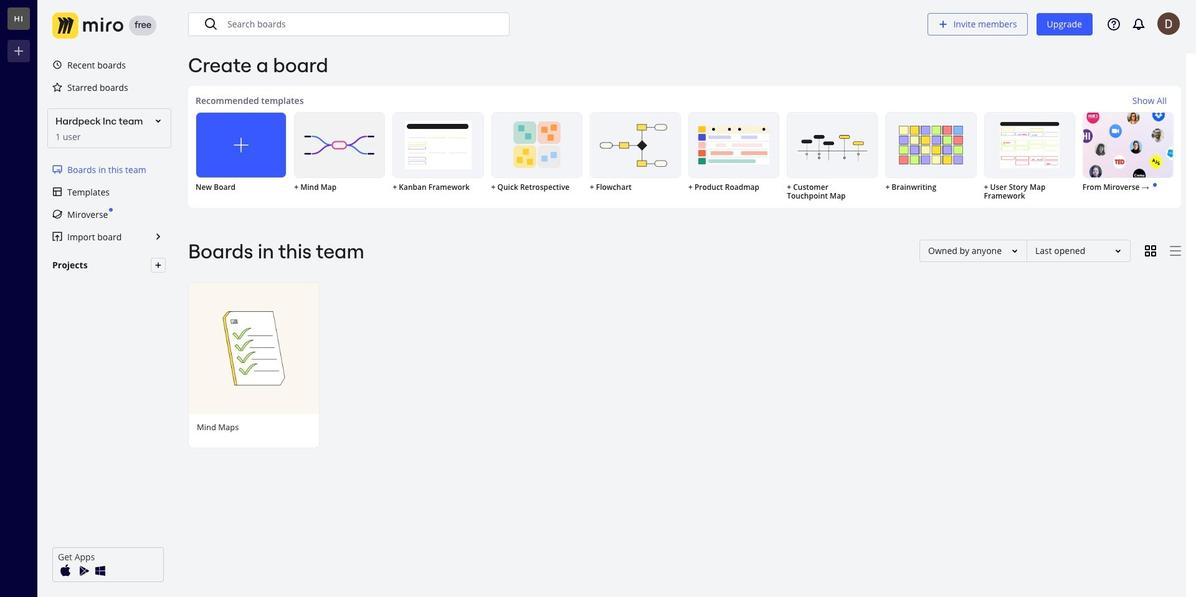 Task type: describe. For each thing, give the bounding box(es) containing it.
current team section region
[[45, 158, 173, 248]]

1 spagx image from the top
[[52, 82, 62, 92]]

user menu: dirk hardpeck image
[[1158, 12, 1181, 35]]



Task type: vqa. For each thing, say whether or not it's contained in the screenshot.
the left SPAGX image
yes



Task type: locate. For each thing, give the bounding box(es) containing it.
2 spagx image from the top
[[52, 187, 62, 197]]

spagx image
[[52, 82, 62, 92], [52, 187, 62, 197]]

1 vertical spatial spagx image
[[52, 187, 62, 197]]

switch to hardpeck inc team image
[[7, 7, 30, 30]]

spagx image
[[204, 17, 219, 32], [52, 60, 62, 70], [234, 138, 249, 153], [52, 209, 62, 219], [52, 232, 62, 242], [155, 262, 162, 269]]

feed image
[[1132, 17, 1147, 32]]

Search boards text field
[[228, 13, 501, 36]]

spagx image inside current team section region
[[52, 187, 62, 197]]

0 vertical spatial spagx image
[[52, 82, 62, 92]]

learning center image
[[1108, 18, 1121, 31]]

img image
[[52, 12, 123, 39], [58, 564, 73, 579], [75, 564, 90, 579], [93, 564, 108, 579]]



